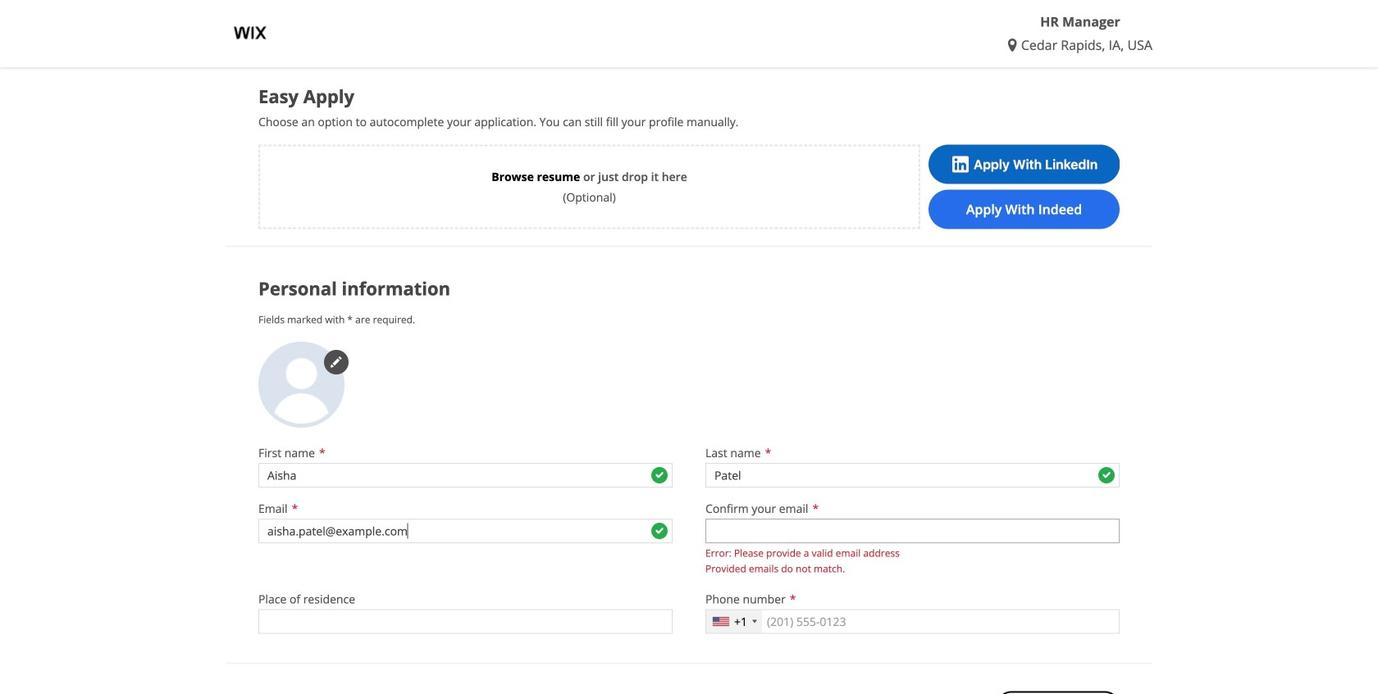 Task type: vqa. For each thing, say whether or not it's contained in the screenshot.
aecom logo
no



Task type: locate. For each thing, give the bounding box(es) containing it.
location image
[[1008, 39, 1021, 52]]

wix logo image
[[226, 8, 275, 57]]



